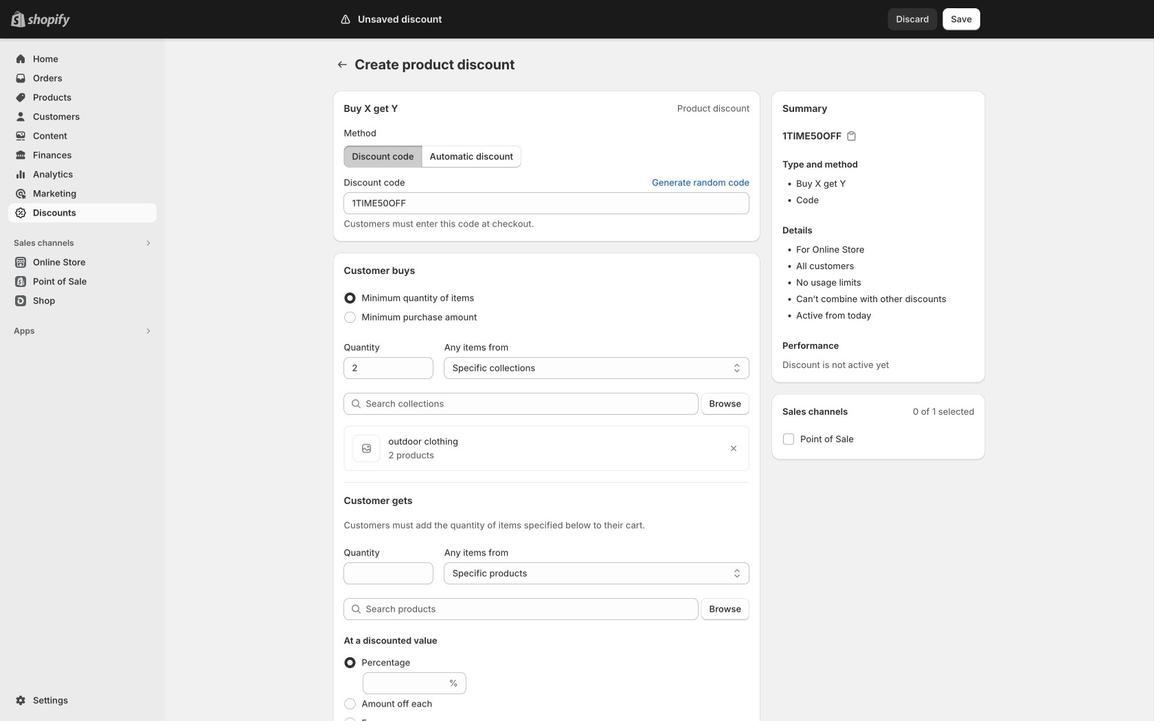 Task type: describe. For each thing, give the bounding box(es) containing it.
Search products text field
[[366, 599, 699, 621]]

Search collections text field
[[366, 393, 699, 415]]



Task type: locate. For each thing, give the bounding box(es) containing it.
None text field
[[344, 192, 750, 214], [344, 357, 433, 379], [344, 563, 433, 585], [344, 192, 750, 214], [344, 357, 433, 379], [344, 563, 433, 585]]

None text field
[[363, 673, 447, 695]]

shopify image
[[27, 14, 70, 27]]



Task type: vqa. For each thing, say whether or not it's contained in the screenshot.
the left the Shopify Image
no



